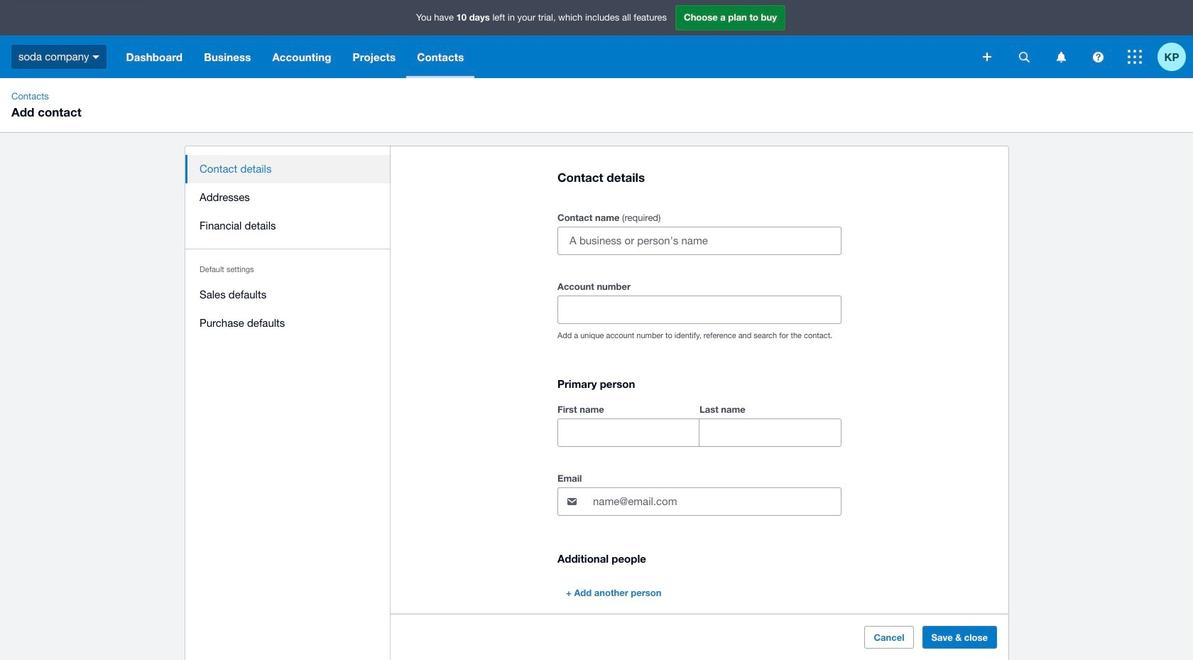 Task type: locate. For each thing, give the bounding box(es) containing it.
A business or person's name field
[[558, 228, 841, 255]]

menu
[[185, 146, 391, 346]]

svg image
[[1128, 50, 1143, 64], [1019, 52, 1030, 62], [1057, 52, 1066, 62], [1093, 52, 1104, 62], [93, 55, 100, 59]]

banner
[[0, 0, 1194, 78]]

None field
[[558, 296, 841, 323], [558, 419, 699, 446], [700, 419, 841, 446], [558, 296, 841, 323], [558, 419, 699, 446], [700, 419, 841, 446]]

group
[[558, 401, 842, 447]]



Task type: vqa. For each thing, say whether or not it's contained in the screenshot.
field
yes



Task type: describe. For each thing, give the bounding box(es) containing it.
name@email.com text field
[[592, 488, 841, 515]]

svg image
[[983, 53, 992, 61]]



